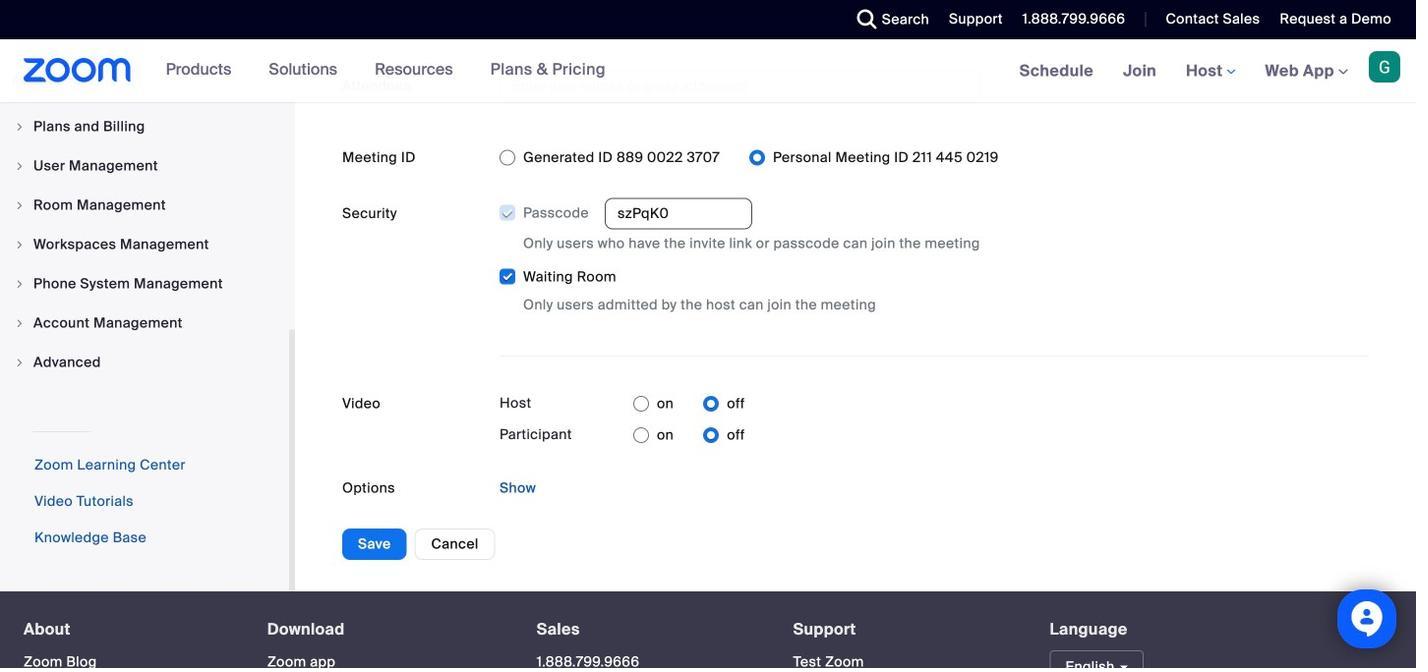 Task type: vqa. For each thing, say whether or not it's contained in the screenshot.
add image
no



Task type: describe. For each thing, give the bounding box(es) containing it.
admin menu menu
[[0, 108, 289, 384]]

3 heading from the left
[[537, 622, 758, 639]]

1 right image from the top
[[14, 318, 26, 330]]

right image for 3rd menu item from the top
[[14, 200, 26, 212]]

6 menu item from the top
[[0, 305, 289, 343]]

4 menu item from the top
[[0, 226, 289, 264]]

right image for 7th menu item from the bottom
[[14, 121, 26, 133]]

1 heading from the left
[[24, 622, 232, 639]]



Task type: locate. For each thing, give the bounding box(es) containing it.
2 heading from the left
[[267, 622, 501, 639]]

3 menu item from the top
[[0, 187, 289, 225]]

3 right image from the top
[[14, 200, 26, 212]]

1 vertical spatial right image
[[14, 357, 26, 369]]

option group
[[500, 142, 1369, 174], [633, 389, 745, 420], [633, 420, 745, 452]]

group
[[499, 198, 1369, 316]]

zoom logo image
[[24, 58, 131, 83]]

0 vertical spatial right image
[[14, 318, 26, 330]]

right image for fifth menu item
[[14, 279, 26, 290]]

product information navigation
[[151, 39, 621, 102]]

banner
[[0, 39, 1416, 104]]

7 menu item from the top
[[0, 345, 289, 382]]

1 right image from the top
[[14, 121, 26, 133]]

4 right image from the top
[[14, 239, 26, 251]]

right image for sixth menu item from the bottom
[[14, 161, 26, 172]]

4 heading from the left
[[793, 622, 1015, 639]]

2 right image from the top
[[14, 357, 26, 369]]

1 menu item from the top
[[0, 108, 289, 146]]

right image
[[14, 121, 26, 133], [14, 161, 26, 172], [14, 200, 26, 212], [14, 239, 26, 251], [14, 279, 26, 290]]

right image for 4th menu item from the bottom
[[14, 239, 26, 251]]

heading
[[24, 622, 232, 639], [267, 622, 501, 639], [537, 622, 758, 639], [793, 622, 1015, 639]]

2 right image from the top
[[14, 161, 26, 172]]

right image
[[14, 318, 26, 330], [14, 357, 26, 369]]

meetings navigation
[[1005, 39, 1416, 104]]

2 menu item from the top
[[0, 148, 289, 185]]

menu item
[[0, 108, 289, 146], [0, 148, 289, 185], [0, 187, 289, 225], [0, 226, 289, 264], [0, 266, 289, 303], [0, 305, 289, 343], [0, 345, 289, 382]]

5 right image from the top
[[14, 279, 26, 290]]

None text field
[[605, 198, 753, 230]]

profile picture image
[[1369, 51, 1401, 83]]

5 menu item from the top
[[0, 266, 289, 303]]



